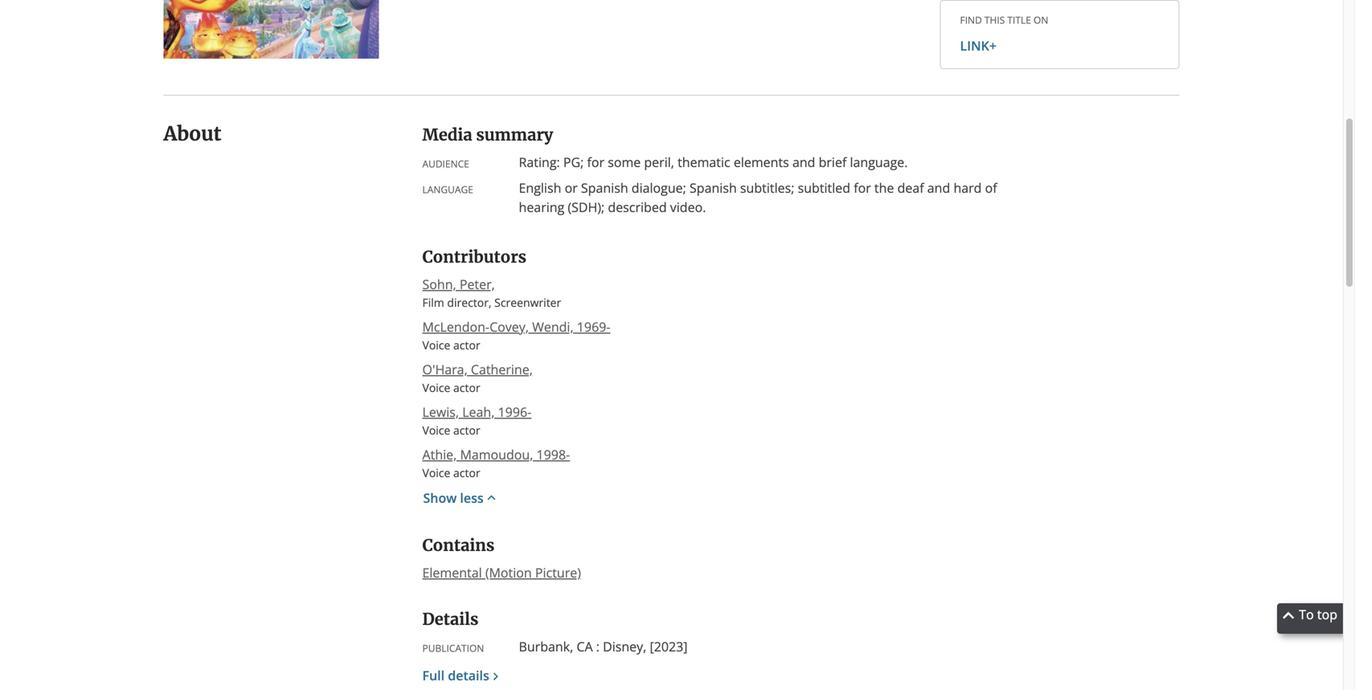 Task type: describe. For each thing, give the bounding box(es) containing it.
to top button
[[1278, 604, 1344, 634]]

contains
[[423, 536, 495, 556]]

rating:
[[519, 153, 560, 171]]

ca
[[577, 638, 593, 656]]

about
[[164, 122, 221, 146]]

2 voice from the top
[[423, 380, 451, 395]]

[2023]
[[650, 638, 688, 656]]

mclendon-
[[423, 318, 490, 336]]

lewis, leah, 1996- link
[[423, 403, 532, 422]]

1998-
[[537, 446, 570, 463]]

media summary
[[423, 125, 553, 145]]

the
[[875, 179, 895, 196]]

described
[[608, 198, 667, 216]]

elemental (motion picture) link
[[423, 564, 581, 583]]

find
[[961, 13, 982, 26]]

peter,
[[460, 276, 495, 293]]

sohn, peter, link
[[423, 275, 495, 294]]

1 voice from the top
[[423, 338, 451, 353]]

o'hara,
[[423, 361, 468, 378]]

for inside english or spanish dialogue; spanish subtitles; subtitled for the deaf and hard of hearing (sdh); described video.
[[854, 179, 872, 196]]

some
[[608, 153, 641, 171]]

details
[[423, 610, 479, 630]]

sohn,
[[423, 276, 456, 293]]

show less
[[423, 490, 484, 507]]

media
[[423, 125, 473, 145]]

show less button
[[423, 488, 501, 509]]

wendi,
[[532, 318, 574, 336]]

less
[[460, 490, 484, 507]]

title
[[1008, 13, 1032, 26]]

english or spanish dialogue; spanish subtitles; subtitled for the deaf and hard of hearing (sdh); described video.
[[519, 179, 998, 216]]

svg arrow medium up image
[[1284, 610, 1296, 623]]

peril,
[[644, 153, 675, 171]]

rating: pg; for some peril, thematic elements and brief language.
[[519, 153, 908, 171]]

pg;
[[564, 153, 584, 171]]

athie, mamoudou, 1998- link
[[423, 445, 570, 465]]

director,
[[447, 295, 492, 310]]

thematic
[[678, 153, 731, 171]]

elemental
[[423, 564, 482, 582]]

subtitled
[[798, 179, 851, 196]]

1 spanish from the left
[[581, 179, 629, 196]]

full
[[423, 667, 445, 685]]

and inside english or spanish dialogue; spanish subtitles; subtitled for the deaf and hard of hearing (sdh); described video.
[[928, 179, 951, 196]]

find this title on
[[961, 13, 1049, 26]]

sohn, peter, film director, screenwriter mclendon-covey, wendi, 1969- voice actor o'hara, catherine, voice actor lewis, leah, 1996- voice actor athie, mamoudou, 1998- voice actor
[[423, 276, 611, 481]]

2 actor from the top
[[454, 380, 481, 395]]

this
[[985, 13, 1005, 26]]

3 voice from the top
[[423, 423, 451, 438]]

athie,
[[423, 446, 457, 463]]

mclendon-covey, wendi, 1969- link
[[423, 317, 611, 337]]

screenwriter
[[495, 295, 562, 310]]

burbank,
[[519, 638, 574, 656]]

summary
[[476, 125, 553, 145]]

top
[[1318, 606, 1338, 624]]

4 voice from the top
[[423, 465, 451, 481]]



Task type: locate. For each thing, give the bounding box(es) containing it.
1 vertical spatial for
[[854, 179, 872, 196]]

and right "deaf"
[[928, 179, 951, 196]]

elements
[[734, 153, 790, 171]]

picture)
[[535, 564, 581, 582]]

publication
[[423, 642, 484, 655]]

covey,
[[490, 318, 529, 336]]

0 vertical spatial and
[[793, 153, 816, 171]]

on
[[1034, 13, 1049, 26]]

:
[[596, 638, 600, 656]]

voice down athie,
[[423, 465, 451, 481]]

for
[[587, 153, 605, 171], [854, 179, 872, 196]]

2 spanish from the left
[[690, 179, 737, 196]]

4 actor from the top
[[454, 465, 481, 481]]

subtitles;
[[741, 179, 795, 196]]

english
[[519, 179, 562, 196]]

or
[[565, 179, 578, 196]]

lewis,
[[423, 404, 459, 421]]

language
[[423, 183, 474, 196]]

1 horizontal spatial spanish
[[690, 179, 737, 196]]

actor down o'hara, catherine, link
[[454, 380, 481, 395]]

o'hara, catherine, link
[[423, 360, 533, 379]]

spanish up (sdh);
[[581, 179, 629, 196]]

hearing
[[519, 198, 565, 216]]

0 horizontal spatial and
[[793, 153, 816, 171]]

voice down lewis,
[[423, 423, 451, 438]]

(sdh);
[[568, 198, 605, 216]]

disney,
[[603, 638, 647, 656]]

audience
[[423, 157, 469, 170]]

0 vertical spatial for
[[587, 153, 605, 171]]

for left the
[[854, 179, 872, 196]]

spanish down 'rating: pg; for some peril, thematic elements and brief language.'
[[690, 179, 737, 196]]

film
[[423, 295, 444, 310]]

full details link
[[423, 667, 503, 685]]

actor down mclendon-
[[454, 338, 481, 353]]

hard
[[954, 179, 982, 196]]

(motion
[[486, 564, 532, 582]]

voice down o'hara,
[[423, 380, 451, 395]]

0 horizontal spatial spanish
[[581, 179, 629, 196]]

voice up o'hara,
[[423, 338, 451, 353]]

contributors
[[423, 247, 527, 267]]

of
[[986, 179, 998, 196]]

1969-
[[577, 318, 611, 336]]

burbank, ca : disney, [2023]
[[519, 638, 688, 656]]

1 actor from the top
[[454, 338, 481, 353]]

1 horizontal spatial and
[[928, 179, 951, 196]]

link+ link
[[961, 36, 1160, 55]]

1 horizontal spatial for
[[854, 179, 872, 196]]

to
[[1300, 606, 1315, 624]]

show
[[423, 490, 457, 507]]

svg chevron right image
[[488, 669, 503, 685]]

to top
[[1300, 606, 1338, 624]]

deaf
[[898, 179, 924, 196]]

elemental (motion picture)
[[423, 564, 581, 582]]

actor
[[454, 338, 481, 353], [454, 380, 481, 395], [454, 423, 481, 438], [454, 465, 481, 481]]

voice
[[423, 338, 451, 353], [423, 380, 451, 395], [423, 423, 451, 438], [423, 465, 451, 481]]

brief
[[819, 153, 847, 171]]

mamoudou,
[[460, 446, 533, 463]]

for right pg; on the left top of page
[[587, 153, 605, 171]]

details
[[448, 667, 490, 685]]

leah,
[[463, 404, 495, 421]]

link+
[[961, 37, 997, 54]]

video.
[[670, 198, 706, 216]]

language.
[[850, 153, 908, 171]]

0 horizontal spatial for
[[587, 153, 605, 171]]

svg chevron up image
[[484, 490, 500, 506]]

spanish
[[581, 179, 629, 196], [690, 179, 737, 196]]

full details
[[423, 667, 490, 685]]

and
[[793, 153, 816, 171], [928, 179, 951, 196]]

3 actor from the top
[[454, 423, 481, 438]]

actor up less
[[454, 465, 481, 481]]

1 vertical spatial and
[[928, 179, 951, 196]]

1996-
[[498, 404, 532, 421]]

catherine,
[[471, 361, 533, 378]]

actor down lewis, leah, 1996- link
[[454, 423, 481, 438]]

and left brief
[[793, 153, 816, 171]]

dialogue;
[[632, 179, 687, 196]]



Task type: vqa. For each thing, say whether or not it's contained in the screenshot.


